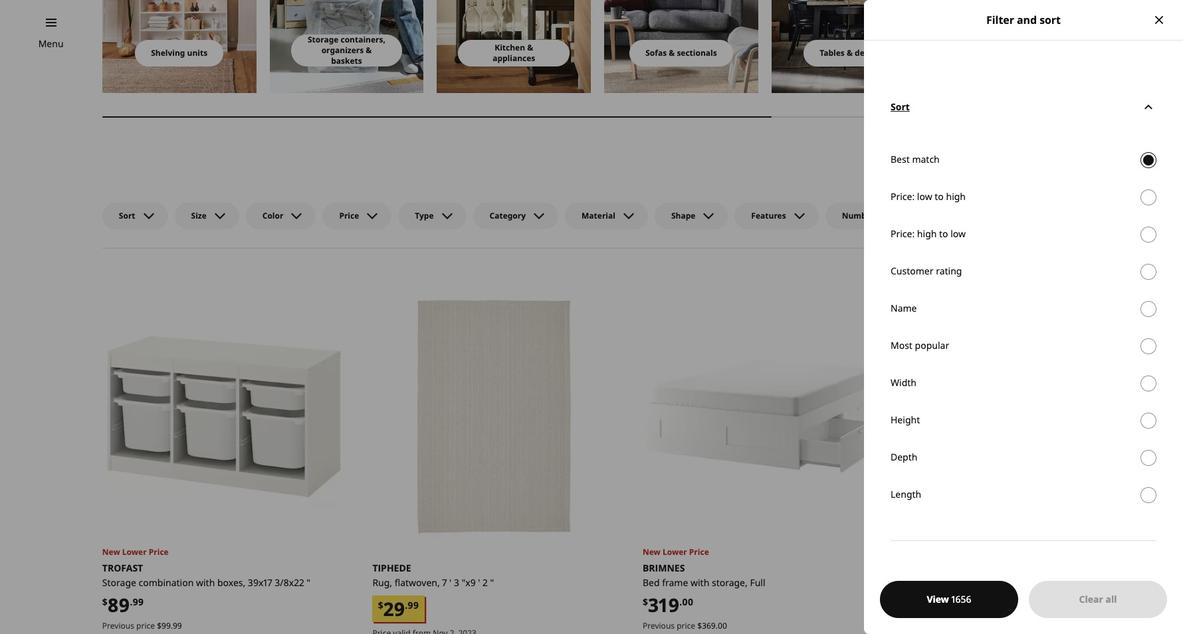 Task type: vqa. For each thing, say whether or not it's contained in the screenshot.
first Privacy from the top
no



Task type: describe. For each thing, give the bounding box(es) containing it.
storage containers, organizers & baskets button
[[291, 34, 403, 66]]

size button
[[175, 203, 239, 229]]

price for combination
[[136, 621, 155, 632]]

brimnes
[[643, 562, 685, 575]]

with for 89
[[196, 577, 215, 589]]

new for 319
[[643, 547, 661, 558]]

a poang gray chair next to a side table with a coffee and glasses on it image
[[1107, 0, 1184, 93]]

previous for 129
[[913, 621, 945, 632]]

name
[[891, 302, 917, 314]]

. down 'combination'
[[171, 621, 173, 632]]

type
[[415, 210, 434, 221]]

. inside $ 29 . 99
[[405, 599, 408, 612]]

3
[[454, 577, 459, 589]]

price: for price: high to low
[[891, 227, 915, 240]]

" inside new lower price trofast storage combination with boxes, 39x17 3/8x22 " $ 89 . 99
[[307, 577, 311, 589]]

popular
[[915, 339, 950, 352]]

type button
[[399, 203, 467, 229]]

1 horizontal spatial high
[[947, 190, 966, 203]]

two black carts next to each other with kitchen items and spices organized on them image
[[437, 0, 591, 93]]

" inside bookcase, 23 5/8x74 3/4 " 129 . 00
[[1021, 577, 1025, 589]]

2 price from the left
[[677, 621, 696, 632]]

29
[[384, 596, 405, 622]]

99 inside new lower price trofast storage combination with boxes, 39x17 3/8x22 " $ 89 . 99
[[133, 596, 144, 608]]

price for "
[[149, 547, 169, 558]]

price: high to low
[[891, 227, 966, 240]]

depth
[[891, 451, 918, 463]]

view 1656
[[927, 593, 972, 606]]

width
[[891, 376, 917, 389]]

full
[[750, 577, 766, 589]]

customer
[[891, 264, 934, 277]]

appliances
[[493, 52, 536, 64]]

clear all
[[1080, 593, 1118, 606]]

kitchen & appliances list item
[[437, 0, 591, 93]]

sort and filter dialog
[[865, 0, 1184, 634]]

most
[[891, 339, 913, 352]]

bed
[[643, 577, 660, 589]]

heading inside the sort and filter dialog
[[891, 540, 1157, 599]]

color
[[263, 210, 284, 221]]

organizers
[[322, 44, 364, 56]]

23
[[960, 577, 970, 589]]

bookcase,
[[913, 577, 958, 589]]

menu button
[[38, 37, 64, 51]]

$ inside new lower price brimnes bed frame with storage, full $ 319 . 00
[[643, 596, 648, 608]]

combination
[[139, 577, 194, 589]]

height
[[891, 413, 921, 426]]

and
[[1017, 12, 1037, 27]]

129
[[919, 593, 950, 618]]

sort
[[1040, 12, 1061, 27]]

a gray sofa against a light gray wall and a birch coffee table in front of it image
[[605, 0, 759, 93]]

tables & desks
[[820, 47, 878, 58]]

storage containers, organizers & baskets
[[308, 34, 386, 66]]

length
[[891, 488, 922, 500]]

new for 89
[[102, 547, 120, 558]]

kitchen & appliances button
[[458, 40, 570, 66]]

price: low to high
[[891, 190, 966, 203]]

00 right "369"
[[718, 621, 727, 632]]

of
[[877, 210, 885, 221]]

shelving units
[[151, 47, 208, 58]]

previous price $ 149 . 00
[[913, 621, 997, 632]]

1 list item from the left
[[939, 0, 1094, 93]]

3/4
[[1005, 577, 1019, 589]]

new lower price brimnes bed frame with storage, full $ 319 . 00
[[643, 547, 766, 618]]

$ down 1656
[[968, 621, 973, 632]]

. inside bookcase, 23 5/8x74 3/4 " 129 . 00
[[950, 596, 953, 608]]

best match
[[891, 153, 940, 165]]

" inside tiphede rug, flatwoven, 7 ' 3 "x9 ' 2 "
[[490, 577, 494, 589]]

color button
[[246, 203, 316, 229]]

features button
[[735, 203, 819, 229]]

to for low
[[940, 227, 949, 240]]

number of drawers
[[842, 210, 920, 221]]

$ down new lower price brimnes bed frame with storage, full $ 319 . 00
[[698, 621, 702, 632]]

tables & desks list item
[[772, 0, 926, 93]]

kitchen
[[495, 42, 525, 53]]

material
[[582, 210, 616, 221]]

most popular
[[891, 339, 950, 352]]

previous price $ 369 . 00
[[643, 621, 727, 632]]

view
[[927, 593, 949, 606]]

frame
[[662, 577, 689, 589]]

shelving
[[151, 47, 185, 58]]

7
[[442, 577, 447, 589]]

rating
[[936, 264, 963, 277]]

sort button
[[891, 78, 1157, 136]]

units
[[187, 47, 208, 58]]

storage containers, organizers & baskets list item
[[270, 0, 424, 93]]

all
[[1106, 593, 1118, 606]]

rotate 180 image
[[1141, 99, 1157, 115]]

drawers
[[887, 210, 920, 221]]

price: for price: low to high
[[891, 190, 915, 203]]

price for 129
[[947, 621, 966, 632]]

number
[[842, 210, 875, 221]]

match
[[913, 153, 940, 165]]

to for high
[[935, 190, 944, 203]]

four transparent storage boxes stacked on each other with various household items packed in them image
[[270, 0, 424, 93]]

shelving units button
[[135, 40, 224, 66]]

features
[[752, 210, 786, 221]]

menu
[[38, 37, 64, 50]]

39x17
[[248, 577, 272, 589]]

category button
[[473, 203, 559, 229]]

99 inside $ 29 . 99
[[408, 599, 419, 612]]

shape
[[672, 210, 696, 221]]

. down storage,
[[716, 621, 718, 632]]

149
[[973, 621, 985, 632]]

price button
[[323, 203, 392, 229]]

tiphede
[[373, 562, 411, 575]]

1 ' from the left
[[450, 577, 452, 589]]



Task type: locate. For each thing, give the bounding box(es) containing it.
previous down 89
[[102, 621, 134, 632]]

1 with from the left
[[196, 577, 215, 589]]

previous price $ 99 . 99
[[102, 621, 182, 632]]

1 horizontal spatial "
[[490, 577, 494, 589]]

1 new from the left
[[102, 547, 120, 558]]

tables
[[820, 47, 845, 58]]

1 horizontal spatial new
[[643, 547, 661, 558]]

bookcase, 23 5/8x74 3/4 " 129 . 00
[[913, 577, 1025, 618]]

1 horizontal spatial lower
[[663, 547, 687, 558]]

boxes,
[[217, 577, 246, 589]]

" right 3/8x22
[[307, 577, 311, 589]]

1 horizontal spatial with
[[691, 577, 710, 589]]

1 horizontal spatial low
[[951, 227, 966, 240]]

00 inside new lower price brimnes bed frame with storage, full $ 319 . 00
[[682, 596, 694, 608]]

lower inside new lower price trofast storage combination with boxes, 39x17 3/8x22 " $ 89 . 99
[[122, 547, 147, 558]]

0 horizontal spatial list item
[[939, 0, 1094, 93]]

. right view
[[950, 596, 953, 608]]

0 horizontal spatial price
[[136, 621, 155, 632]]

0 vertical spatial high
[[947, 190, 966, 203]]

2 list item from the left
[[1107, 0, 1184, 93]]

new up brimnes
[[643, 547, 661, 558]]

price inside popup button
[[339, 210, 359, 221]]

price
[[339, 210, 359, 221], [149, 547, 169, 558], [689, 547, 709, 558]]

new
[[102, 547, 120, 558], [643, 547, 661, 558]]

with left the boxes, on the left bottom
[[196, 577, 215, 589]]

0 vertical spatial sort
[[891, 100, 910, 113]]

sort for sort popup button
[[119, 210, 135, 221]]

lower for 89
[[122, 547, 147, 558]]

price down 'combination'
[[136, 621, 155, 632]]

lower up trofast
[[122, 547, 147, 558]]

price: down drawers
[[891, 227, 915, 240]]

material button
[[565, 203, 648, 229]]

& for sofas & sectionals
[[669, 47, 675, 58]]

two white billy bookcases with different sizes of vases and books in it image
[[102, 0, 256, 93]]

lower
[[122, 547, 147, 558], [663, 547, 687, 558]]

with inside new lower price brimnes bed frame with storage, full $ 319 . 00
[[691, 577, 710, 589]]

& inside kitchen & appliances
[[527, 42, 533, 53]]

filter
[[987, 12, 1015, 27]]

2
[[483, 577, 488, 589]]

1 " from the left
[[307, 577, 311, 589]]

. down flatwoven,
[[405, 599, 408, 612]]

2 price: from the top
[[891, 227, 915, 240]]

&
[[527, 42, 533, 53], [366, 44, 372, 56], [669, 47, 675, 58], [847, 47, 853, 58]]

1 lower from the left
[[122, 547, 147, 558]]

desks
[[855, 47, 878, 58]]

filter and sort
[[987, 12, 1061, 27]]

3 previous from the left
[[913, 621, 945, 632]]

new inside new lower price brimnes bed frame with storage, full $ 319 . 00
[[643, 547, 661, 558]]

size
[[191, 210, 207, 221]]

1 previous from the left
[[102, 621, 134, 632]]

1 horizontal spatial storage
[[308, 34, 339, 45]]

$ down 'combination'
[[157, 621, 162, 632]]

clear all button
[[1029, 581, 1168, 618]]

0 horizontal spatial storage
[[102, 577, 136, 589]]

1 horizontal spatial previous
[[643, 621, 675, 632]]

2 lower from the left
[[663, 547, 687, 558]]

1 horizontal spatial '
[[478, 577, 480, 589]]

sofas
[[646, 47, 667, 58]]

price left 149
[[947, 621, 966, 632]]

& inside the "tables & desks" button
[[847, 47, 853, 58]]

$ inside new lower price trofast storage combination with boxes, 39x17 3/8x22 " $ 89 . 99
[[102, 596, 108, 608]]

& inside the storage containers, organizers & baskets
[[366, 44, 372, 56]]

2 previous from the left
[[643, 621, 675, 632]]

to
[[935, 190, 944, 203], [940, 227, 949, 240]]

list item
[[939, 0, 1094, 93], [1107, 0, 1184, 93]]

1 vertical spatial to
[[940, 227, 949, 240]]

to up price: high to low
[[935, 190, 944, 203]]

. down bookcase, 23 5/8x74 3/4 " 129 . 00
[[985, 621, 987, 632]]

0 horizontal spatial sort
[[119, 210, 135, 221]]

99
[[133, 596, 144, 608], [408, 599, 419, 612], [162, 621, 171, 632], [173, 621, 182, 632]]

& for tables & desks
[[847, 47, 853, 58]]

high down drawers
[[918, 227, 937, 240]]

0 horizontal spatial price
[[149, 547, 169, 558]]

1656
[[952, 593, 972, 606]]

low up rating
[[951, 227, 966, 240]]

containers,
[[341, 34, 386, 45]]

1 price from the left
[[136, 621, 155, 632]]

previous
[[102, 621, 134, 632], [643, 621, 675, 632], [913, 621, 945, 632]]

1 horizontal spatial list item
[[1107, 0, 1184, 93]]

sectionals
[[677, 47, 717, 58]]

new up trofast
[[102, 547, 120, 558]]

category
[[490, 210, 526, 221]]

a decorated dining table with six black chairs surrounding it and two bookcases in the background image
[[772, 0, 926, 93]]

price for 319
[[689, 547, 709, 558]]

customer rating
[[891, 264, 963, 277]]

00
[[682, 596, 694, 608], [953, 596, 964, 608], [718, 621, 727, 632], [987, 621, 997, 632]]

new inside new lower price trofast storage combination with boxes, 39x17 3/8x22 " $ 89 . 99
[[102, 547, 120, 558]]

best
[[891, 153, 910, 165]]

0 vertical spatial price:
[[891, 190, 915, 203]]

0 horizontal spatial previous
[[102, 621, 134, 632]]

0 horizontal spatial with
[[196, 577, 215, 589]]

$ inside $ 29 . 99
[[378, 599, 384, 612]]

$
[[102, 596, 108, 608], [643, 596, 648, 608], [378, 599, 384, 612], [157, 621, 162, 632], [698, 621, 702, 632], [968, 621, 973, 632]]

low up drawers
[[918, 190, 933, 203]]

heading
[[891, 540, 1157, 599]]

sofas & sectionals button
[[630, 40, 733, 66]]

high
[[947, 190, 966, 203], [918, 227, 937, 240]]

with right frame
[[691, 577, 710, 589]]

'
[[450, 577, 452, 589], [478, 577, 480, 589]]

2 new from the left
[[643, 547, 661, 558]]

' right 7
[[450, 577, 452, 589]]

price inside new lower price trofast storage combination with boxes, 39x17 3/8x22 " $ 89 . 99
[[149, 547, 169, 558]]

number of drawers button
[[826, 203, 953, 229]]

rug,
[[373, 577, 392, 589]]

price inside new lower price brimnes bed frame with storage, full $ 319 . 00
[[689, 547, 709, 558]]

sort for sort dropdown button
[[891, 100, 910, 113]]

1 vertical spatial price:
[[891, 227, 915, 240]]

' left 2
[[478, 577, 480, 589]]

high up price: high to low
[[947, 190, 966, 203]]

1 horizontal spatial price
[[677, 621, 696, 632]]

1 vertical spatial storage
[[102, 577, 136, 589]]

2 horizontal spatial "
[[1021, 577, 1025, 589]]

2 horizontal spatial price
[[947, 621, 966, 632]]

low
[[918, 190, 933, 203], [951, 227, 966, 240]]

items
[[1126, 165, 1149, 176]]

previous down 129
[[913, 621, 945, 632]]

scrollbar
[[102, 109, 1157, 125]]

1 horizontal spatial price
[[339, 210, 359, 221]]

lower inside new lower price brimnes bed frame with storage, full $ 319 . 00
[[663, 547, 687, 558]]

0 vertical spatial low
[[918, 190, 933, 203]]

storage inside the storage containers, organizers & baskets
[[308, 34, 339, 45]]

0 horizontal spatial new
[[102, 547, 120, 558]]

storage
[[308, 34, 339, 45], [102, 577, 136, 589]]

2 with from the left
[[691, 577, 710, 589]]

with for 00
[[691, 577, 710, 589]]

shelving units list item
[[102, 0, 256, 93]]

0 vertical spatial to
[[935, 190, 944, 203]]

trofast
[[102, 562, 143, 575]]

shape button
[[655, 203, 728, 229]]

"
[[307, 577, 311, 589], [490, 577, 494, 589], [1021, 577, 1025, 589]]

$ down trofast
[[102, 596, 108, 608]]

sort inside popup button
[[119, 210, 135, 221]]

2 horizontal spatial price
[[689, 547, 709, 558]]

3 price from the left
[[947, 621, 966, 632]]

sort inside dropdown button
[[891, 100, 910, 113]]

flatwoven,
[[395, 577, 440, 589]]

& for kitchen & appliances
[[527, 42, 533, 53]]

0 horizontal spatial "
[[307, 577, 311, 589]]

00 right 149
[[987, 621, 997, 632]]

& inside sofas & sectionals button
[[669, 47, 675, 58]]

$ 29 . 99
[[378, 596, 419, 622]]

2 " from the left
[[490, 577, 494, 589]]

2 horizontal spatial previous
[[913, 621, 945, 632]]

clear
[[1080, 593, 1104, 606]]

. inside new lower price trofast storage combination with boxes, 39x17 3/8x22 " $ 89 . 99
[[130, 596, 133, 608]]

lower up brimnes
[[663, 547, 687, 558]]

. up previous price $ 99 . 99
[[130, 596, 133, 608]]

1 vertical spatial low
[[951, 227, 966, 240]]

1 vertical spatial high
[[918, 227, 937, 240]]

sofas & sectionals list item
[[605, 0, 759, 93]]

89
[[108, 593, 130, 618]]

1 horizontal spatial sort
[[891, 100, 910, 113]]

2 ' from the left
[[478, 577, 480, 589]]

0 horizontal spatial low
[[918, 190, 933, 203]]

price
[[136, 621, 155, 632], [677, 621, 696, 632], [947, 621, 966, 632]]

to up rating
[[940, 227, 949, 240]]

price left "369"
[[677, 621, 696, 632]]

00 down frame
[[682, 596, 694, 608]]

storage,
[[712, 577, 748, 589]]

369
[[702, 621, 716, 632]]

00 right view
[[953, 596, 964, 608]]

0 horizontal spatial lower
[[122, 547, 147, 558]]

storage inside new lower price trofast storage combination with boxes, 39x17 3/8x22 " $ 89 . 99
[[102, 577, 136, 589]]

1 price: from the top
[[891, 190, 915, 203]]

. inside new lower price brimnes bed frame with storage, full $ 319 . 00
[[680, 596, 682, 608]]

price:
[[891, 190, 915, 203], [891, 227, 915, 240]]

a person relaxing on a bed with storage and writing in a book image
[[939, 0, 1094, 93]]

0 horizontal spatial high
[[918, 227, 937, 240]]

sofas & sectionals
[[646, 47, 717, 58]]

1 vertical spatial sort
[[119, 210, 135, 221]]

$ down bed
[[643, 596, 648, 608]]

kitchen & appliances
[[493, 42, 536, 64]]

" right 2
[[490, 577, 494, 589]]

price: up drawers
[[891, 190, 915, 203]]

"x9
[[462, 577, 476, 589]]

$ down rug,
[[378, 599, 384, 612]]

baskets
[[331, 55, 362, 66]]

00 inside bookcase, 23 5/8x74 3/4 " 129 . 00
[[953, 596, 964, 608]]

lower for 319
[[663, 547, 687, 558]]

with inside new lower price trofast storage combination with boxes, 39x17 3/8x22 " $ 89 . 99
[[196, 577, 215, 589]]

tiphede rug, flatwoven, 7 ' 3 "x9 ' 2 "
[[373, 562, 494, 589]]

with
[[196, 577, 215, 589], [691, 577, 710, 589]]

3 " from the left
[[1021, 577, 1025, 589]]

previous for combination
[[102, 621, 134, 632]]

" right 3/4
[[1021, 577, 1025, 589]]

0 vertical spatial storage
[[308, 34, 339, 45]]

. down frame
[[680, 596, 682, 608]]

tables & desks button
[[804, 40, 894, 66]]

0 horizontal spatial '
[[450, 577, 452, 589]]

3/8x22
[[275, 577, 304, 589]]

5/8x74
[[973, 577, 1002, 589]]

sort button
[[102, 203, 168, 229]]

previous down 319
[[643, 621, 675, 632]]



